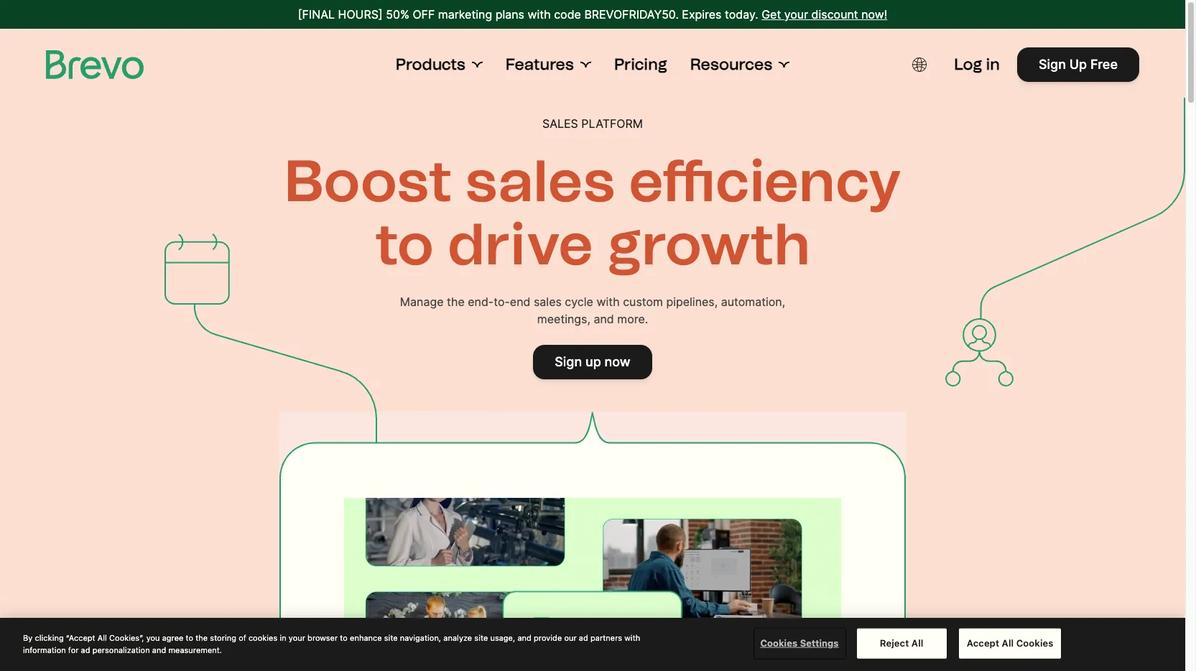 Task type: locate. For each thing, give the bounding box(es) containing it.
reject all button
[[857, 629, 947, 659]]

1 vertical spatial your
[[289, 633, 305, 643]]

1 vertical spatial sales
[[534, 295, 562, 309]]

1 horizontal spatial the
[[447, 295, 465, 309]]

0 horizontal spatial your
[[289, 633, 305, 643]]

sales
[[466, 147, 615, 216], [534, 295, 562, 309]]

cookies left settings
[[761, 637, 798, 649]]

sales inside the 'boost sales efficiency to drive growth'
[[466, 147, 615, 216]]

1 vertical spatial sign
[[555, 354, 582, 369]]

2 site from the left
[[475, 633, 488, 643]]

cookies settings button
[[755, 629, 845, 658]]

all right "accept
[[98, 633, 107, 643]]

product video element
[[280, 469, 906, 671]]

sign up now button
[[534, 345, 652, 380]]

for
[[68, 645, 79, 654]]

sign
[[1039, 57, 1067, 72], [555, 354, 582, 369]]

pipelines,
[[667, 295, 718, 309]]

all inside by clicking "accept all cookies", you agree to the storing of cookies in your browser to enhance site navigation, analyze site usage, and provide our ad partners with information for ad personalization and measurement.
[[98, 633, 107, 643]]

0 vertical spatial ad
[[579, 633, 589, 643]]

personalization
[[92, 645, 150, 654]]

to up measurement.
[[186, 633, 193, 643]]

the left end-
[[447, 295, 465, 309]]

sales up the meetings,
[[534, 295, 562, 309]]

get your discount now! link
[[762, 6, 888, 23]]

all for reject all
[[912, 637, 924, 649]]

the up measurement.
[[196, 633, 208, 643]]

cycle
[[565, 295, 594, 309]]

drive
[[448, 210, 594, 279]]

to up manage
[[375, 210, 434, 279]]

0 vertical spatial your
[[785, 7, 809, 22]]

browser
[[308, 633, 338, 643]]

in right "log"
[[987, 55, 1001, 74]]

marketing
[[438, 7, 492, 22]]

1 horizontal spatial in
[[987, 55, 1001, 74]]

manage
[[400, 295, 444, 309]]

cookies right accept
[[1017, 637, 1054, 649]]

0 horizontal spatial site
[[384, 633, 398, 643]]

1 vertical spatial and
[[518, 633, 532, 643]]

products link
[[396, 55, 483, 75]]

manage the end-to-end sales cycle with custom pipelines, automation, meetings, and more.
[[400, 295, 786, 326]]

1 horizontal spatial all
[[912, 637, 924, 649]]

with inside manage the end-to-end sales cycle with custom pipelines, automation, meetings, and more.
[[597, 295, 620, 309]]

more.
[[618, 312, 648, 326]]

expires
[[682, 7, 722, 22]]

0 horizontal spatial all
[[98, 633, 107, 643]]

2 horizontal spatial with
[[625, 633, 641, 643]]

1 horizontal spatial and
[[518, 633, 532, 643]]

0 vertical spatial sales
[[466, 147, 615, 216]]

your right the get
[[785, 7, 809, 22]]

sales down the sales
[[466, 147, 615, 216]]

accept
[[967, 637, 1000, 649]]

1 site from the left
[[384, 633, 398, 643]]

0 horizontal spatial with
[[528, 7, 551, 22]]

growth
[[607, 210, 811, 279]]

ad right for
[[81, 645, 90, 654]]

2 horizontal spatial and
[[594, 312, 614, 326]]

with
[[528, 7, 551, 22], [597, 295, 620, 309], [625, 633, 641, 643]]

sign up free button
[[1018, 47, 1140, 82]]

accept all cookies
[[967, 637, 1054, 649]]

with left code
[[528, 7, 551, 22]]

log in link
[[955, 55, 1001, 75]]

by
[[23, 633, 33, 643]]

with right partners on the bottom of page
[[625, 633, 641, 643]]

pricing
[[614, 55, 668, 74]]

sign for sign up now
[[555, 354, 582, 369]]

brevo image
[[46, 50, 144, 79]]

50%
[[386, 7, 410, 22]]

with right cycle at the left of page
[[597, 295, 620, 309]]

and right the usage,
[[518, 633, 532, 643]]

efficiency
[[629, 147, 902, 216]]

cookies settings
[[761, 637, 839, 649]]

cookies
[[761, 637, 798, 649], [1017, 637, 1054, 649]]

by clicking "accept all cookies", you agree to the storing of cookies in your browser to enhance site navigation, analyze site usage, and provide our ad partners with information for ad personalization and measurement.
[[23, 633, 641, 654]]

meetings,
[[538, 312, 591, 326]]

ad right our
[[579, 633, 589, 643]]

clicking
[[35, 633, 64, 643]]

0 vertical spatial with
[[528, 7, 551, 22]]

0 horizontal spatial the
[[196, 633, 208, 643]]

boost
[[284, 147, 452, 216]]

1 horizontal spatial with
[[597, 295, 620, 309]]

and
[[594, 312, 614, 326], [518, 633, 532, 643], [152, 645, 166, 654]]

1 horizontal spatial site
[[475, 633, 488, 643]]

to right browser
[[340, 633, 348, 643]]

sign for sign up free
[[1039, 57, 1067, 72]]

off
[[413, 7, 435, 22]]

reject
[[880, 637, 910, 649]]

2 vertical spatial and
[[152, 645, 166, 654]]

0 horizontal spatial in
[[280, 633, 287, 643]]

1 horizontal spatial sign
[[1039, 57, 1067, 72]]

your
[[785, 7, 809, 22], [289, 633, 305, 643]]

site
[[384, 633, 398, 643], [475, 633, 488, 643]]

0 horizontal spatial cookies
[[761, 637, 798, 649]]

and left more.
[[594, 312, 614, 326]]

now!
[[862, 7, 888, 22]]

ad
[[579, 633, 589, 643], [81, 645, 90, 654]]

free
[[1091, 57, 1118, 72]]

your left browser
[[289, 633, 305, 643]]

all
[[98, 633, 107, 643], [912, 637, 924, 649], [1002, 637, 1014, 649]]

2 vertical spatial with
[[625, 633, 641, 643]]

0 vertical spatial the
[[447, 295, 465, 309]]

2 horizontal spatial to
[[375, 210, 434, 279]]

and inside manage the end-to-end sales cycle with custom pipelines, automation, meetings, and more.
[[594, 312, 614, 326]]

1 horizontal spatial ad
[[579, 633, 589, 643]]

sign inside button
[[1039, 57, 1067, 72]]

hours]
[[338, 7, 383, 22]]

now
[[605, 354, 631, 369]]

to-
[[494, 295, 510, 309]]

in right cookies on the left
[[280, 633, 287, 643]]

1 horizontal spatial to
[[340, 633, 348, 643]]

0 vertical spatial in
[[987, 55, 1001, 74]]

with inside by clicking "accept all cookies", you agree to the storing of cookies in your browser to enhance site navigation, analyze site usage, and provide our ad partners with information for ad personalization and measurement.
[[625, 633, 641, 643]]

features link
[[506, 55, 591, 75]]

0 horizontal spatial to
[[186, 633, 193, 643]]

code
[[554, 7, 581, 22]]

1 vertical spatial ad
[[81, 645, 90, 654]]

1 vertical spatial with
[[597, 295, 620, 309]]

1 cookies from the left
[[761, 637, 798, 649]]

0 horizontal spatial ad
[[81, 645, 90, 654]]

0 horizontal spatial sign
[[555, 354, 582, 369]]

you
[[146, 633, 160, 643]]

in
[[987, 55, 1001, 74], [280, 633, 287, 643]]

all right accept
[[1002, 637, 1014, 649]]

0 vertical spatial and
[[594, 312, 614, 326]]

automation,
[[721, 295, 786, 309]]

the inside by clicking "accept all cookies", you agree to the storing of cookies in your browser to enhance site navigation, analyze site usage, and provide our ad partners with information for ad personalization and measurement.
[[196, 633, 208, 643]]

2 horizontal spatial all
[[1002, 637, 1014, 649]]

site right enhance
[[384, 633, 398, 643]]

1 vertical spatial in
[[280, 633, 287, 643]]

and down you
[[152, 645, 166, 654]]

sign inside button
[[555, 354, 582, 369]]

0 vertical spatial sign
[[1039, 57, 1067, 72]]

all right reject
[[912, 637, 924, 649]]

site left the usage,
[[475, 633, 488, 643]]

to
[[375, 210, 434, 279], [186, 633, 193, 643], [340, 633, 348, 643]]

sign up free
[[1039, 57, 1118, 72]]

1 horizontal spatial cookies
[[1017, 637, 1054, 649]]

reject all
[[880, 637, 924, 649]]

1 vertical spatial the
[[196, 633, 208, 643]]

the
[[447, 295, 465, 309], [196, 633, 208, 643]]



Task type: vqa. For each thing, say whether or not it's contained in the screenshot.
the in to the right
yes



Task type: describe. For each thing, give the bounding box(es) containing it.
2 cookies from the left
[[1017, 637, 1054, 649]]

today.
[[725, 7, 759, 22]]

log in
[[955, 55, 1001, 74]]

navigation,
[[400, 633, 441, 643]]

sales
[[543, 116, 578, 131]]

accept all cookies button
[[959, 629, 1062, 659]]

resources
[[691, 55, 773, 74]]

enhance
[[350, 633, 382, 643]]

button image
[[913, 58, 927, 72]]

features
[[506, 55, 574, 74]]

[final hours] 50% off marketing plans with code brevofriday50. expires today. get your discount now!
[[298, 7, 888, 22]]

settings
[[800, 637, 839, 649]]

custom
[[623, 295, 663, 309]]

sales platform
[[543, 116, 643, 131]]

log
[[955, 55, 983, 74]]

get
[[762, 7, 781, 22]]

boost sales efficiency to drive growth
[[284, 147, 902, 279]]

[final
[[298, 7, 335, 22]]

agree
[[162, 633, 184, 643]]

up
[[586, 354, 601, 369]]

partners
[[591, 633, 623, 643]]

analyze
[[444, 633, 472, 643]]

brevofriday50.
[[585, 7, 679, 22]]

cookies",
[[109, 633, 144, 643]]

sales inside manage the end-to-end sales cycle with custom pipelines, automation, meetings, and more.
[[534, 295, 562, 309]]

measurement.
[[168, 645, 222, 654]]

resources link
[[691, 55, 790, 75]]

0 horizontal spatial and
[[152, 645, 166, 654]]

our
[[565, 633, 577, 643]]

1 horizontal spatial your
[[785, 7, 809, 22]]

sign up now
[[555, 354, 631, 369]]

products
[[396, 55, 466, 74]]

end
[[510, 295, 531, 309]]

of
[[239, 633, 246, 643]]

to inside the 'boost sales efficiency to drive growth'
[[375, 210, 434, 279]]

your inside by clicking "accept all cookies", you agree to the storing of cookies in your browser to enhance site navigation, analyze site usage, and provide our ad partners with information for ad personalization and measurement.
[[289, 633, 305, 643]]

in inside by clicking "accept all cookies", you agree to the storing of cookies in your browser to enhance site navigation, analyze site usage, and provide our ad partners with information for ad personalization and measurement.
[[280, 633, 287, 643]]

"accept
[[66, 633, 95, 643]]

end-
[[468, 295, 494, 309]]

usage,
[[490, 633, 516, 643]]

plans
[[496, 7, 525, 22]]

discount
[[812, 7, 859, 22]]

information
[[23, 645, 66, 654]]

storing
[[210, 633, 236, 643]]

provide
[[534, 633, 562, 643]]

platform
[[582, 116, 643, 131]]

cookies
[[249, 633, 278, 643]]

pricing link
[[614, 55, 668, 75]]

the inside manage the end-to-end sales cycle with custom pipelines, automation, meetings, and more.
[[447, 295, 465, 309]]

all for accept all cookies
[[1002, 637, 1014, 649]]

up
[[1070, 57, 1088, 72]]



